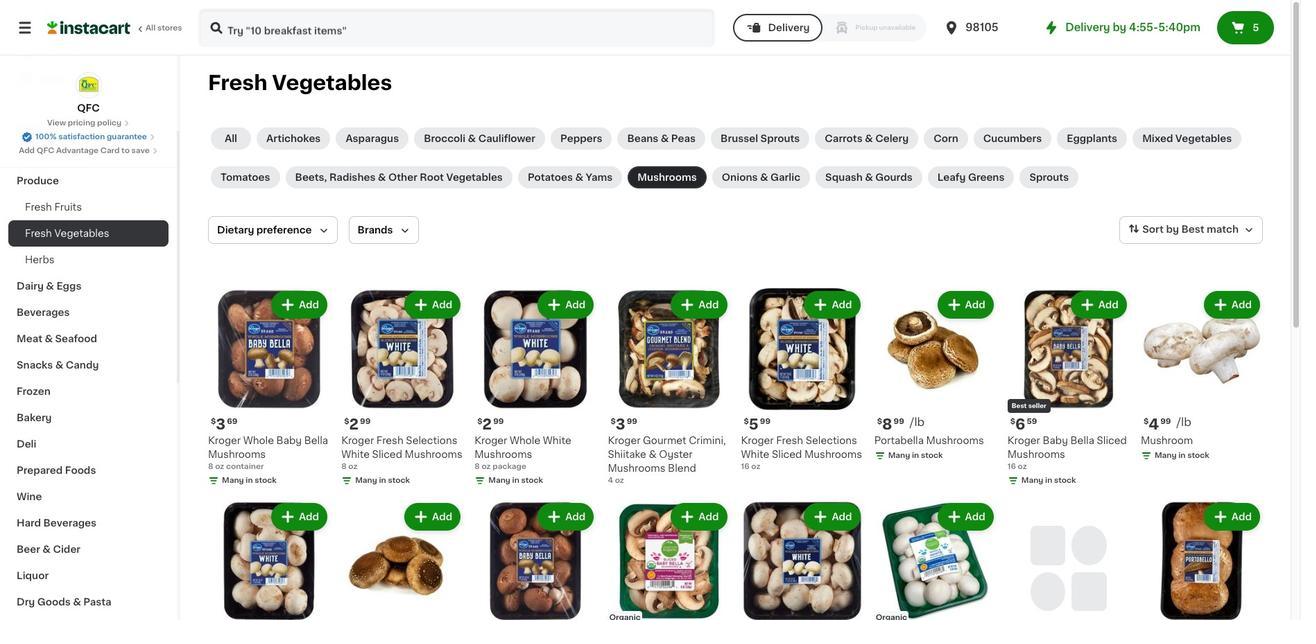 Task type: describe. For each thing, give the bounding box(es) containing it.
stock for kroger whole white mushrooms
[[521, 477, 543, 485]]

brands button
[[349, 216, 419, 244]]

portabella
[[874, 436, 924, 446]]

peppers
[[560, 134, 602, 144]]

/lb for 8
[[910, 417, 925, 428]]

& for beer & cider
[[43, 545, 51, 555]]

delivery button
[[733, 14, 822, 42]]

kroger inside "kroger gourmet crimini, shiitake & oyster mushrooms blend 4 oz"
[[608, 436, 641, 446]]

100% satisfaction guarantee
[[35, 133, 147, 141]]

deli
[[17, 440, 36, 449]]

stock for kroger baby bella sliced mushrooms
[[1054, 477, 1076, 485]]

meat
[[17, 334, 42, 344]]

many in stock for kroger whole baby bella mushrooms
[[222, 477, 277, 485]]

stock down the portabella mushrooms
[[921, 452, 943, 460]]

fresh vegetables inside 'link'
[[25, 229, 109, 239]]

vegetables inside beets, radishes & other root vegetables "link"
[[446, 173, 503, 182]]

peppers link
[[551, 128, 612, 150]]

fresh inside kroger fresh selections white sliced mushrooms 8 oz
[[377, 436, 404, 446]]

$ 3 69
[[211, 418, 237, 432]]

vegetables up artichokes link
[[272, 73, 392, 93]]

portabella mushrooms
[[874, 436, 984, 446]]

beer & cider
[[17, 545, 80, 555]]

best for best match
[[1182, 225, 1205, 235]]

it
[[61, 46, 68, 56]]

98105 button
[[944, 8, 1027, 47]]

& inside "kroger gourmet crimini, shiitake & oyster mushrooms blend 4 oz"
[[649, 450, 657, 460]]

stock for kroger whole baby bella mushrooms
[[255, 477, 277, 485]]

potatoes & yams
[[528, 173, 613, 182]]

kroger whole baby bella mushrooms 8 oz container
[[208, 436, 328, 471]]

16 inside kroger baby bella sliced mushrooms 16 oz
[[1008, 463, 1016, 471]]

1 vertical spatial 5
[[749, 418, 759, 432]]

mushrooms inside kroger baby bella sliced mushrooms 16 oz
[[1008, 450, 1065, 460]]

bella inside kroger baby bella sliced mushrooms 16 oz
[[1071, 436, 1095, 446]]

asparagus
[[346, 134, 399, 144]]

in for kroger whole baby bella mushrooms
[[246, 477, 253, 485]]

other
[[388, 173, 417, 182]]

produce
[[17, 176, 59, 186]]

4:55-
[[1129, 22, 1159, 33]]

gourmet
[[643, 436, 686, 446]]

peas
[[671, 134, 696, 144]]

kroger gourmet crimini, shiitake & oyster mushrooms blend 4 oz
[[608, 436, 726, 485]]

preference
[[257, 225, 312, 235]]

candy
[[66, 361, 99, 370]]

99 inside $ 8 99
[[894, 418, 904, 426]]

beverages link
[[8, 300, 169, 326]]

mushrooms inside kroger fresh selections white sliced mushrooms 8 oz
[[405, 450, 462, 460]]

$ inside $ 8 99
[[877, 418, 882, 426]]

view pricing policy link
[[47, 118, 130, 129]]

carrots & celery link
[[815, 128, 919, 150]]

$ inside $ 6 59
[[1010, 418, 1016, 426]]

6
[[1016, 418, 1026, 432]]

many for kroger fresh selections white sliced mushrooms
[[355, 477, 377, 485]]

beans & peas
[[627, 134, 696, 144]]

white for kroger fresh selections white sliced mushrooms 8 oz
[[341, 450, 370, 460]]

hard
[[17, 519, 41, 529]]

vegetables inside "mixed vegetables" link
[[1176, 134, 1232, 144]]

$8.99 per pound element
[[874, 416, 997, 434]]

service type group
[[733, 14, 927, 42]]

many in stock down mushroom
[[1155, 452, 1210, 460]]

3 for kroger gourmet crimini, shiitake & oyster mushrooms blend
[[616, 418, 625, 432]]

sliced for kroger fresh selections white sliced mushrooms 8 oz
[[372, 450, 402, 460]]

bella inside kroger whole baby bella mushrooms 8 oz container
[[304, 436, 328, 446]]

fresh inside "link"
[[25, 203, 52, 212]]

fresh fruits link
[[8, 194, 169, 221]]

liquor link
[[8, 563, 169, 590]]

99 inside $ 4 99
[[1161, 418, 1171, 426]]

fresh vegetables link
[[8, 221, 169, 247]]

$4.99 per pound element
[[1141, 416, 1263, 434]]

to
[[121, 147, 130, 155]]

many in stock for kroger baby bella sliced mushrooms
[[1022, 477, 1076, 485]]

$ 4 99
[[1144, 418, 1171, 432]]

beans
[[627, 134, 659, 144]]

snacks
[[17, 361, 53, 370]]

dietary
[[217, 225, 254, 235]]

product group containing 8
[[874, 289, 997, 465]]

sort
[[1143, 225, 1164, 235]]

Search field
[[200, 10, 714, 46]]

5:40pm
[[1159, 22, 1201, 33]]

$ inside $ 3 99
[[611, 418, 616, 426]]

$ 6 59
[[1010, 418, 1037, 432]]

eggs
[[56, 282, 81, 291]]

view
[[47, 119, 66, 127]]

& inside beets, radishes & other root vegetables "link"
[[378, 173, 386, 182]]

mushrooms inside kroger whole baby bella mushrooms 8 oz container
[[208, 450, 266, 460]]

artichokes link
[[257, 128, 330, 150]]

baby inside kroger baby bella sliced mushrooms 16 oz
[[1043, 436, 1068, 446]]

whole for 2
[[510, 436, 541, 446]]

$ 8 99
[[877, 418, 904, 432]]

& for snacks & candy
[[55, 361, 63, 370]]

add qfc advantage card to save link
[[19, 146, 158, 157]]

kroger for kroger whole baby bella mushrooms
[[208, 436, 241, 446]]

pasta
[[83, 598, 111, 608]]

meat & seafood
[[17, 334, 97, 344]]

kroger for kroger whole white mushrooms
[[475, 436, 507, 446]]

kroger fresh selections white sliced mushrooms 8 oz
[[341, 436, 462, 471]]

1 vertical spatial beverages
[[43, 519, 96, 529]]

match
[[1207, 225, 1239, 235]]

product group containing 5
[[741, 289, 863, 473]]

lists link
[[8, 65, 169, 93]]

& for dairy & eggs
[[46, 282, 54, 291]]

/lb for 4
[[1177, 417, 1192, 428]]

herbs link
[[8, 247, 169, 273]]

corn
[[934, 134, 958, 144]]

product group containing 4
[[1141, 289, 1263, 465]]

buy it again link
[[8, 37, 169, 65]]

buy it again
[[39, 46, 98, 56]]

oz inside kroger whole white mushrooms 8 oz package
[[482, 463, 491, 471]]

brussel
[[721, 134, 758, 144]]

many in stock for kroger fresh selections white sliced mushrooms
[[355, 477, 410, 485]]

broccoli
[[424, 134, 466, 144]]

selections for kroger fresh selections white sliced mushrooms 16 oz
[[806, 436, 857, 446]]

prepared foods
[[17, 466, 96, 476]]

yams
[[586, 173, 613, 182]]

99 for 4 oz
[[627, 418, 637, 426]]

policy
[[97, 119, 121, 127]]

frozen link
[[8, 379, 169, 405]]

carrots
[[825, 134, 863, 144]]

fresh inside kroger fresh selections white sliced mushrooms 16 oz
[[776, 436, 803, 446]]

delivery for delivery by 4:55-5:40pm
[[1066, 22, 1110, 33]]

mixed vegetables link
[[1133, 128, 1242, 150]]

0 vertical spatial fresh vegetables
[[208, 73, 392, 93]]

beans & peas link
[[618, 128, 705, 150]]

& for potatoes & yams
[[575, 173, 583, 182]]

selections for kroger fresh selections white sliced mushrooms 8 oz
[[406, 436, 457, 446]]

many in stock for kroger whole white mushrooms
[[488, 477, 543, 485]]

4 inside product group
[[1149, 418, 1159, 432]]

kroger for kroger fresh selections white sliced mushrooms
[[341, 436, 374, 446]]

potatoes
[[528, 173, 573, 182]]

guarantee
[[107, 133, 147, 141]]

eggplants
[[1067, 134, 1118, 144]]

seller
[[1028, 403, 1047, 409]]

Best match Sort by field
[[1120, 216, 1263, 244]]

2 $ from the left
[[344, 418, 349, 426]]

mushrooms inside "kroger gourmet crimini, shiitake & oyster mushrooms blend 4 oz"
[[608, 464, 666, 474]]

many down mushroom
[[1155, 452, 1177, 460]]

$ 2 99 for kroger whole white mushrooms
[[477, 418, 504, 432]]

oz inside "kroger gourmet crimini, shiitake & oyster mushrooms blend 4 oz"
[[615, 477, 624, 485]]

broccoli & cauliflower
[[424, 134, 535, 144]]

tomatoes link
[[211, 166, 280, 189]]

many for kroger whole white mushrooms
[[488, 477, 510, 485]]

goods
[[37, 598, 71, 608]]

produce link
[[8, 168, 169, 194]]

beets, radishes & other root vegetables
[[295, 173, 503, 182]]

gourds
[[876, 173, 913, 182]]

& for broccoli & cauliflower
[[468, 134, 476, 144]]

advantage
[[56, 147, 99, 155]]

lists
[[39, 74, 63, 84]]

1 horizontal spatial sprouts
[[1030, 173, 1069, 182]]

oz inside kroger baby bella sliced mushrooms 16 oz
[[1018, 463, 1027, 471]]



Task type: vqa. For each thing, say whether or not it's contained in the screenshot.
Guarantee
yes



Task type: locate. For each thing, give the bounding box(es) containing it.
best left seller
[[1012, 403, 1027, 409]]

fresh
[[208, 73, 267, 93], [25, 203, 52, 212], [25, 229, 52, 239], [377, 436, 404, 446], [776, 436, 803, 446]]

99
[[360, 418, 371, 426], [493, 418, 504, 426], [627, 418, 637, 426], [760, 418, 771, 426], [894, 418, 904, 426], [1161, 418, 1171, 426]]

59
[[1027, 418, 1037, 426]]

sliced inside kroger fresh selections white sliced mushrooms 16 oz
[[772, 450, 802, 460]]

2 up kroger fresh selections white sliced mushrooms 8 oz
[[349, 418, 359, 432]]

mushroom
[[1141, 436, 1193, 446]]

3 for kroger whole baby bella mushrooms
[[216, 418, 226, 432]]

$ up mushroom
[[1144, 418, 1149, 426]]

many
[[888, 452, 910, 460], [1155, 452, 1177, 460], [222, 477, 244, 485], [355, 477, 377, 485], [488, 477, 510, 485], [1022, 477, 1044, 485]]

all up tomatoes
[[225, 134, 237, 144]]

delivery inside button
[[768, 23, 810, 33]]

selections inside kroger fresh selections white sliced mushrooms 16 oz
[[806, 436, 857, 446]]

$ left 69
[[211, 418, 216, 426]]

1 horizontal spatial whole
[[510, 436, 541, 446]]

white inside kroger fresh selections white sliced mushrooms 16 oz
[[741, 450, 770, 460]]

fresh vegetables down fruits
[[25, 229, 109, 239]]

in down container
[[246, 477, 253, 485]]

many for kroger baby bella sliced mushrooms
[[1022, 477, 1044, 485]]

99 up kroger whole white mushrooms 8 oz package at the bottom
[[493, 418, 504, 426]]

3
[[216, 418, 226, 432], [616, 418, 625, 432]]

stock down $4.99 per pound element
[[1188, 452, 1210, 460]]

/lb up mushroom
[[1177, 417, 1192, 428]]

kroger inside kroger fresh selections white sliced mushrooms 8 oz
[[341, 436, 374, 446]]

snacks & candy
[[17, 361, 99, 370]]

pricing
[[68, 119, 95, 127]]

beverages up cider
[[43, 519, 96, 529]]

sliced inside kroger fresh selections white sliced mushrooms 8 oz
[[372, 450, 402, 460]]

oz inside kroger fresh selections white sliced mushrooms 16 oz
[[751, 463, 761, 471]]

16 inside kroger fresh selections white sliced mushrooms 16 oz
[[741, 463, 750, 471]]

kroger inside kroger whole baby bella mushrooms 8 oz container
[[208, 436, 241, 446]]

container
[[226, 463, 264, 471]]

99 up the "shiitake"
[[627, 418, 637, 426]]

1 16 from the left
[[741, 463, 750, 471]]

by inside field
[[1166, 225, 1179, 235]]

beets,
[[295, 173, 327, 182]]

1 bella from the left
[[304, 436, 328, 446]]

all for all stores
[[146, 24, 156, 32]]

in down kroger baby bella sliced mushrooms 16 oz
[[1045, 477, 1052, 485]]

1 horizontal spatial best
[[1182, 225, 1205, 235]]

1 horizontal spatial bella
[[1071, 436, 1095, 446]]

onions & garlic link
[[712, 166, 810, 189]]

99 for 8 oz package
[[493, 418, 504, 426]]

corn link
[[924, 128, 968, 150]]

best left match
[[1182, 225, 1205, 235]]

& for squash & gourds
[[865, 173, 873, 182]]

product group containing 6
[[1008, 289, 1130, 490]]

0 vertical spatial 4
[[1149, 418, 1159, 432]]

& for onions & garlic
[[760, 173, 768, 182]]

3 $ from the left
[[477, 418, 482, 426]]

2 bella from the left
[[1071, 436, 1095, 446]]

best match
[[1182, 225, 1239, 235]]

product group
[[208, 289, 330, 490], [341, 289, 464, 490], [475, 289, 597, 490], [608, 289, 730, 487], [741, 289, 863, 473], [874, 289, 997, 465], [1008, 289, 1130, 490], [1141, 289, 1263, 465], [208, 501, 330, 621], [341, 501, 464, 621], [475, 501, 597, 621], [608, 501, 730, 621], [741, 501, 863, 621], [874, 501, 997, 621], [1141, 501, 1263, 621]]

many in stock down package
[[488, 477, 543, 485]]

0 horizontal spatial delivery
[[768, 23, 810, 33]]

kroger inside kroger whole white mushrooms 8 oz package
[[475, 436, 507, 446]]

all
[[146, 24, 156, 32], [225, 134, 237, 144]]

onions & garlic
[[722, 173, 801, 182]]

whole up package
[[510, 436, 541, 446]]

6 $ from the left
[[877, 418, 882, 426]]

vegetables right the mixed
[[1176, 134, 1232, 144]]

& for beans & peas
[[661, 134, 669, 144]]

best inside field
[[1182, 225, 1205, 235]]

recipes link
[[8, 115, 169, 142]]

in for kroger baby bella sliced mushrooms
[[1045, 477, 1052, 485]]

1 99 from the left
[[360, 418, 371, 426]]

stock down kroger baby bella sliced mushrooms 16 oz
[[1054, 477, 1076, 485]]

save
[[131, 147, 150, 155]]

oyster
[[659, 450, 693, 460]]

4 down the "shiitake"
[[608, 477, 613, 485]]

$ left 59
[[1010, 418, 1016, 426]]

frozen
[[17, 387, 50, 397]]

1 horizontal spatial $ 2 99
[[477, 418, 504, 432]]

0 vertical spatial sprouts
[[761, 134, 800, 144]]

2 horizontal spatial white
[[741, 450, 770, 460]]

5 kroger from the left
[[741, 436, 774, 446]]

0 horizontal spatial 4
[[608, 477, 613, 485]]

by right sort
[[1166, 225, 1179, 235]]

in down the portabella mushrooms
[[912, 452, 919, 460]]

0 horizontal spatial 16
[[741, 463, 750, 471]]

stock down container
[[255, 477, 277, 485]]

6 kroger from the left
[[1008, 436, 1040, 446]]

8 inside kroger whole white mushrooms 8 oz package
[[475, 463, 480, 471]]

oz inside kroger whole baby bella mushrooms 8 oz container
[[215, 463, 224, 471]]

& left other at the left top of the page
[[378, 173, 386, 182]]

thanksgiving link
[[8, 142, 169, 168]]

1 horizontal spatial qfc
[[77, 103, 100, 113]]

& inside the broccoli & cauliflower link
[[468, 134, 476, 144]]

0 horizontal spatial $ 2 99
[[344, 418, 371, 432]]

& inside potatoes & yams link
[[575, 173, 583, 182]]

3 left 69
[[216, 418, 226, 432]]

2 $ 2 99 from the left
[[477, 418, 504, 432]]

many for kroger whole baby bella mushrooms
[[222, 477, 244, 485]]

all inside all link
[[225, 134, 237, 144]]

in down kroger fresh selections white sliced mushrooms 8 oz
[[379, 477, 386, 485]]

6 99 from the left
[[1161, 418, 1171, 426]]

many down container
[[222, 477, 244, 485]]

mushrooms
[[638, 173, 697, 182], [926, 436, 984, 446], [208, 450, 266, 460], [405, 450, 462, 460], [475, 450, 532, 460], [805, 450, 862, 460], [1008, 450, 1065, 460], [608, 464, 666, 474]]

$ 2 99 for kroger fresh selections white sliced mushrooms
[[344, 418, 371, 432]]

& left gourds
[[865, 173, 873, 182]]

vegetables down the broccoli & cauliflower link
[[446, 173, 503, 182]]

5 inside 'button'
[[1253, 23, 1259, 33]]

1 vertical spatial all
[[225, 134, 237, 144]]

many down package
[[488, 477, 510, 485]]

white inside kroger whole white mushrooms 8 oz package
[[543, 436, 571, 446]]

fresh vegetables up artichokes link
[[208, 73, 392, 93]]

5 99 from the left
[[894, 418, 904, 426]]

1 horizontal spatial baby
[[1043, 436, 1068, 446]]

vegetables
[[272, 73, 392, 93], [1176, 134, 1232, 144], [446, 173, 503, 182], [54, 229, 109, 239]]

1 vertical spatial qfc
[[37, 147, 54, 155]]

None search field
[[198, 8, 715, 47]]

all stores link
[[47, 8, 183, 47]]

4 inside "kroger gourmet crimini, shiitake & oyster mushrooms blend 4 oz"
[[608, 477, 613, 485]]

meat & seafood link
[[8, 326, 169, 352]]

0 horizontal spatial white
[[341, 450, 370, 460]]

vegetables inside fresh vegetables 'link'
[[54, 229, 109, 239]]

1 horizontal spatial all
[[225, 134, 237, 144]]

$ inside $ 4 99
[[1144, 418, 1149, 426]]

0 horizontal spatial 3
[[216, 418, 226, 432]]

broccoli & cauliflower link
[[414, 128, 545, 150]]

0 horizontal spatial /lb
[[910, 417, 925, 428]]

package
[[493, 463, 526, 471]]

1 vertical spatial fresh vegetables
[[25, 229, 109, 239]]

celery
[[875, 134, 909, 144]]

69
[[227, 418, 237, 426]]

stock for kroger fresh selections white sliced mushrooms
[[388, 477, 410, 485]]

16 down 6
[[1008, 463, 1016, 471]]

selections
[[406, 436, 457, 446], [806, 436, 857, 446]]

kroger
[[208, 436, 241, 446], [341, 436, 374, 446], [475, 436, 507, 446], [608, 436, 641, 446], [741, 436, 774, 446], [1008, 436, 1040, 446]]

& inside beans & peas link
[[661, 134, 669, 144]]

stock
[[921, 452, 943, 460], [1188, 452, 1210, 460], [255, 477, 277, 485], [388, 477, 410, 485], [521, 477, 543, 485], [1054, 477, 1076, 485]]

& right 'meat'
[[45, 334, 53, 344]]

whole inside kroger whole white mushrooms 8 oz package
[[510, 436, 541, 446]]

stock down kroger fresh selections white sliced mushrooms 8 oz
[[388, 477, 410, 485]]

1 /lb from the left
[[910, 417, 925, 428]]

& inside 'snacks & candy' link
[[55, 361, 63, 370]]

$
[[211, 418, 216, 426], [344, 418, 349, 426], [477, 418, 482, 426], [611, 418, 616, 426], [744, 418, 749, 426], [877, 418, 882, 426], [1010, 418, 1016, 426], [1144, 418, 1149, 426]]

2 horizontal spatial sliced
[[1097, 436, 1127, 446]]

beverages down dairy & eggs
[[17, 308, 70, 318]]

$ 2 99 up kroger whole white mushrooms 8 oz package at the bottom
[[477, 418, 504, 432]]

2 baby from the left
[[1043, 436, 1068, 446]]

0 vertical spatial best
[[1182, 225, 1205, 235]]

1 horizontal spatial 2
[[482, 418, 492, 432]]

99 inside $ 5 99
[[760, 418, 771, 426]]

& for carrots & celery
[[865, 134, 873, 144]]

1 vertical spatial sprouts
[[1030, 173, 1069, 182]]

4 kroger from the left
[[608, 436, 641, 446]]

buy
[[39, 46, 59, 56]]

4 up mushroom
[[1149, 418, 1159, 432]]

again
[[70, 46, 98, 56]]

& left 'pasta'
[[73, 598, 81, 608]]

deli link
[[8, 431, 169, 458]]

liquor
[[17, 572, 49, 581]]

2 for kroger whole white mushrooms
[[482, 418, 492, 432]]

baby inside kroger whole baby bella mushrooms 8 oz container
[[276, 436, 302, 446]]

by for delivery
[[1113, 22, 1127, 33]]

qfc down 100%
[[37, 147, 54, 155]]

2 whole from the left
[[510, 436, 541, 446]]

white for kroger fresh selections white sliced mushrooms 16 oz
[[741, 450, 770, 460]]

by left 4:55-
[[1113, 22, 1127, 33]]

kroger fresh selections white sliced mushrooms 16 oz
[[741, 436, 862, 471]]

all left the stores on the top of the page
[[146, 24, 156, 32]]

selections inside kroger fresh selections white sliced mushrooms 8 oz
[[406, 436, 457, 446]]

1 whole from the left
[[243, 436, 274, 446]]

sprouts up garlic
[[761, 134, 800, 144]]

many in stock down container
[[222, 477, 277, 485]]

in for kroger fresh selections white sliced mushrooms
[[379, 477, 386, 485]]

many down kroger baby bella sliced mushrooms 16 oz
[[1022, 477, 1044, 485]]

1 horizontal spatial fresh vegetables
[[208, 73, 392, 93]]

99 for 8 oz
[[360, 418, 371, 426]]

2 selections from the left
[[806, 436, 857, 446]]

99 up kroger fresh selections white sliced mushrooms 8 oz
[[360, 418, 371, 426]]

$ up kroger whole white mushrooms 8 oz package at the bottom
[[477, 418, 482, 426]]

$ up the portabella
[[877, 418, 882, 426]]

7 $ from the left
[[1010, 418, 1016, 426]]

0 vertical spatial qfc
[[77, 103, 100, 113]]

beer
[[17, 545, 40, 555]]

qfc up view pricing policy link
[[77, 103, 100, 113]]

8 inside $8.99 per pound element
[[882, 418, 892, 432]]

many down the portabella
[[888, 452, 910, 460]]

stock down package
[[521, 477, 543, 485]]

hard beverages link
[[8, 511, 169, 537]]

99 up the portabella
[[894, 418, 904, 426]]

1 horizontal spatial 5
[[1253, 23, 1259, 33]]

2 16 from the left
[[1008, 463, 1016, 471]]

leafy greens
[[938, 173, 1005, 182]]

white inside kroger fresh selections white sliced mushrooms 8 oz
[[341, 450, 370, 460]]

1 $ from the left
[[211, 418, 216, 426]]

1 3 from the left
[[216, 418, 226, 432]]

blend
[[668, 464, 696, 474]]

1 horizontal spatial /lb
[[1177, 417, 1192, 428]]

sliced for kroger fresh selections white sliced mushrooms 16 oz
[[772, 450, 802, 460]]

& inside dry goods & pasta link
[[73, 598, 81, 608]]

0 vertical spatial all
[[146, 24, 156, 32]]

mushrooms inside kroger whole white mushrooms 8 oz package
[[475, 450, 532, 460]]

1 horizontal spatial 4
[[1149, 418, 1159, 432]]

many in stock down kroger fresh selections white sliced mushrooms 8 oz
[[355, 477, 410, 485]]

best for best seller
[[1012, 403, 1027, 409]]

1 horizontal spatial 3
[[616, 418, 625, 432]]

qfc logo image
[[75, 72, 102, 98]]

eggplants link
[[1057, 128, 1127, 150]]

kroger baby bella sliced mushrooms 16 oz
[[1008, 436, 1127, 471]]

5 $ from the left
[[744, 418, 749, 426]]

tomatoes
[[221, 173, 270, 182]]

1 2 from the left
[[349, 418, 359, 432]]

$ inside $ 5 99
[[744, 418, 749, 426]]

& left the yams
[[575, 173, 583, 182]]

oz inside kroger fresh selections white sliced mushrooms 8 oz
[[348, 463, 358, 471]]

beer & cider link
[[8, 537, 169, 563]]

1 vertical spatial by
[[1166, 225, 1179, 235]]

4 $ from the left
[[611, 418, 616, 426]]

1 horizontal spatial selections
[[806, 436, 857, 446]]

& inside "dairy & eggs" link
[[46, 282, 54, 291]]

& left garlic
[[760, 173, 768, 182]]

16 down $ 5 99
[[741, 463, 750, 471]]

$ up kroger fresh selections white sliced mushrooms 16 oz
[[744, 418, 749, 426]]

3 99 from the left
[[627, 418, 637, 426]]

0 horizontal spatial by
[[1113, 22, 1127, 33]]

asparagus link
[[336, 128, 409, 150]]

mushrooms inside kroger fresh selections white sliced mushrooms 16 oz
[[805, 450, 862, 460]]

99 inside $ 3 99
[[627, 418, 637, 426]]

cucumbers link
[[974, 128, 1052, 150]]

fruits
[[54, 203, 82, 212]]

8 inside kroger fresh selections white sliced mushrooms 8 oz
[[341, 463, 347, 471]]

2 99 from the left
[[493, 418, 504, 426]]

dry goods & pasta link
[[8, 590, 169, 616]]

0 horizontal spatial sprouts
[[761, 134, 800, 144]]

0 vertical spatial 5
[[1253, 23, 1259, 33]]

2 3 from the left
[[616, 418, 625, 432]]

1 kroger from the left
[[208, 436, 241, 446]]

0 vertical spatial by
[[1113, 22, 1127, 33]]

qfc
[[77, 103, 100, 113], [37, 147, 54, 155]]

dry
[[17, 598, 35, 608]]

satisfaction
[[58, 133, 105, 141]]

kroger inside kroger baby bella sliced mushrooms 16 oz
[[1008, 436, 1040, 446]]

$ inside '$ 3 69'
[[211, 418, 216, 426]]

snacks & candy link
[[8, 352, 169, 379]]

1 baby from the left
[[276, 436, 302, 446]]

99 up kroger fresh selections white sliced mushrooms 16 oz
[[760, 418, 771, 426]]

1 horizontal spatial white
[[543, 436, 571, 446]]

many in stock down the portabella mushrooms
[[888, 452, 943, 460]]

many in stock down kroger baby bella sliced mushrooms 16 oz
[[1022, 477, 1076, 485]]

0 horizontal spatial selections
[[406, 436, 457, 446]]

leafy greens link
[[928, 166, 1014, 189]]

2 for kroger fresh selections white sliced mushrooms
[[349, 418, 359, 432]]

instacart logo image
[[47, 19, 130, 36]]

hard beverages
[[17, 519, 96, 529]]

carrots & celery
[[825, 134, 909, 144]]

2
[[349, 418, 359, 432], [482, 418, 492, 432]]

99 for 16 oz
[[760, 418, 771, 426]]

seafood
[[55, 334, 97, 344]]

0 horizontal spatial best
[[1012, 403, 1027, 409]]

dietary preference button
[[208, 216, 337, 244]]

/lb up the portabella mushrooms
[[910, 417, 925, 428]]

$ 2 99 up kroger fresh selections white sliced mushrooms 8 oz
[[344, 418, 371, 432]]

dairy & eggs link
[[8, 273, 169, 300]]

white
[[543, 436, 571, 446], [341, 450, 370, 460], [741, 450, 770, 460]]

0 horizontal spatial fresh vegetables
[[25, 229, 109, 239]]

2 kroger from the left
[[341, 436, 374, 446]]

prepared foods link
[[8, 458, 169, 484]]

1 selections from the left
[[406, 436, 457, 446]]

0 horizontal spatial sliced
[[372, 450, 402, 460]]

& right beer
[[43, 545, 51, 555]]

qfc link
[[75, 72, 102, 115]]

1 vertical spatial best
[[1012, 403, 1027, 409]]

0 horizontal spatial baby
[[276, 436, 302, 446]]

16
[[741, 463, 750, 471], [1008, 463, 1016, 471]]

mushrooms link
[[628, 166, 707, 189]]

98105
[[966, 22, 999, 33]]

1 horizontal spatial delivery
[[1066, 22, 1110, 33]]

1 vertical spatial 4
[[608, 477, 613, 485]]

& left celery
[[865, 134, 873, 144]]

all inside all stores link
[[146, 24, 156, 32]]

& left the peas
[[661, 134, 669, 144]]

many down kroger fresh selections white sliced mushrooms 8 oz
[[355, 477, 377, 485]]

fresh inside 'link'
[[25, 229, 52, 239]]

whole for 3
[[243, 436, 274, 446]]

8 inside kroger whole baby bella mushrooms 8 oz container
[[208, 463, 213, 471]]

delivery for delivery
[[768, 23, 810, 33]]

1 $ 2 99 from the left
[[344, 418, 371, 432]]

in for kroger whole white mushrooms
[[512, 477, 519, 485]]

herbs
[[25, 255, 55, 265]]

2 /lb from the left
[[1177, 417, 1192, 428]]

$ up the "shiitake"
[[611, 418, 616, 426]]

& down 'gourmet'
[[649, 450, 657, 460]]

delivery by 4:55-5:40pm
[[1066, 22, 1201, 33]]

$ 3 99
[[611, 418, 637, 432]]

& left candy at bottom left
[[55, 361, 63, 370]]

0 horizontal spatial 5
[[749, 418, 759, 432]]

all for all
[[225, 134, 237, 144]]

/lb inside $8.99 per pound element
[[910, 417, 925, 428]]

sprouts down cucumbers
[[1030, 173, 1069, 182]]

5
[[1253, 23, 1259, 33], [749, 418, 759, 432]]

vegetables down fresh fruits "link"
[[54, 229, 109, 239]]

0 horizontal spatial 2
[[349, 418, 359, 432]]

& right broccoli
[[468, 134, 476, 144]]

in down mushroom
[[1179, 452, 1186, 460]]

3 kroger from the left
[[475, 436, 507, 446]]

best seller
[[1012, 403, 1047, 409]]

squash
[[825, 173, 863, 182]]

& for meat & seafood
[[45, 334, 53, 344]]

& inside beer & cider link
[[43, 545, 51, 555]]

2 2 from the left
[[482, 418, 492, 432]]

& inside carrots & celery link
[[865, 134, 873, 144]]

whole inside kroger whole baby bella mushrooms 8 oz container
[[243, 436, 274, 446]]

artichokes
[[266, 134, 321, 144]]

dairy
[[17, 282, 44, 291]]

0 horizontal spatial qfc
[[37, 147, 54, 155]]

0 horizontal spatial bella
[[304, 436, 328, 446]]

0 horizontal spatial whole
[[243, 436, 274, 446]]

brussel sprouts
[[721, 134, 800, 144]]

& left eggs
[[46, 282, 54, 291]]

0 vertical spatial beverages
[[17, 308, 70, 318]]

&
[[468, 134, 476, 144], [661, 134, 669, 144], [865, 134, 873, 144], [378, 173, 386, 182], [575, 173, 583, 182], [760, 173, 768, 182], [865, 173, 873, 182], [46, 282, 54, 291], [45, 334, 53, 344], [55, 361, 63, 370], [649, 450, 657, 460], [43, 545, 51, 555], [73, 598, 81, 608]]

3 up the "shiitake"
[[616, 418, 625, 432]]

1 horizontal spatial sliced
[[772, 450, 802, 460]]

& inside onions & garlic link
[[760, 173, 768, 182]]

4 99 from the left
[[760, 418, 771, 426]]

$ up kroger fresh selections white sliced mushrooms 8 oz
[[344, 418, 349, 426]]

8 $ from the left
[[1144, 418, 1149, 426]]

99 up mushroom
[[1161, 418, 1171, 426]]

& inside the squash & gourds link
[[865, 173, 873, 182]]

/lb inside $4.99 per pound element
[[1177, 417, 1192, 428]]

kroger for kroger baby bella sliced mushrooms
[[1008, 436, 1040, 446]]

whole up container
[[243, 436, 274, 446]]

in down package
[[512, 477, 519, 485]]

1 horizontal spatial by
[[1166, 225, 1179, 235]]

sliced inside kroger baby bella sliced mushrooms 16 oz
[[1097, 436, 1127, 446]]

& inside meat & seafood link
[[45, 334, 53, 344]]

2 up kroger whole white mushrooms 8 oz package at the bottom
[[482, 418, 492, 432]]

by for sort
[[1166, 225, 1179, 235]]

kroger inside kroger fresh selections white sliced mushrooms 16 oz
[[741, 436, 774, 446]]

crimini,
[[689, 436, 726, 446]]

1 horizontal spatial 16
[[1008, 463, 1016, 471]]

radishes
[[329, 173, 376, 182]]

view pricing policy
[[47, 119, 121, 127]]

0 horizontal spatial all
[[146, 24, 156, 32]]



